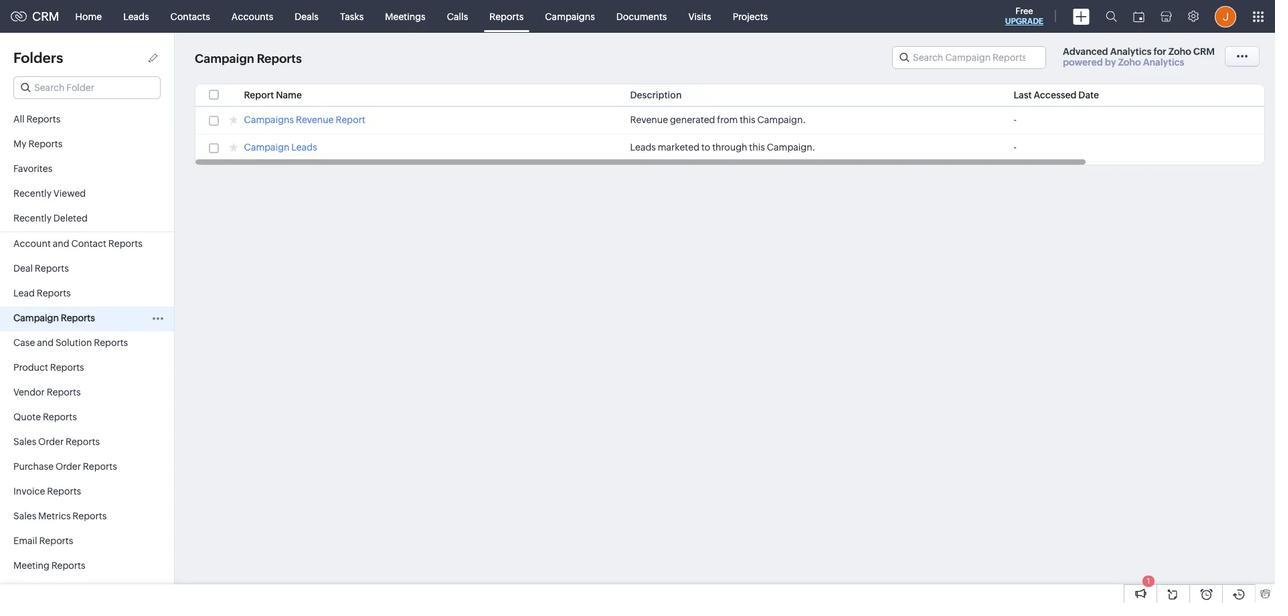 Task type: describe. For each thing, give the bounding box(es) containing it.
contacts link
[[160, 0, 221, 32]]

campaigns for campaigns
[[545, 11, 595, 22]]

home
[[75, 11, 102, 22]]

reports down 'invoice reports' link
[[73, 511, 107, 522]]

home link
[[65, 0, 113, 32]]

campaign reports inside 'campaign reports' link
[[13, 313, 95, 323]]

reports up report name
[[257, 52, 302, 66]]

invoice reports link
[[0, 480, 174, 505]]

1 horizontal spatial zoho
[[1169, 46, 1192, 57]]

analytics left for
[[1111, 46, 1152, 57]]

metrics
[[38, 511, 71, 522]]

advanced analytics for zoho crm powered by zoho analytics
[[1063, 46, 1215, 68]]

case and solution reports
[[13, 338, 128, 348]]

reports right the contact in the top of the page
[[108, 238, 143, 249]]

contact
[[71, 238, 106, 249]]

1
[[1148, 577, 1151, 585]]

lead reports link
[[0, 282, 174, 307]]

accessed
[[1034, 90, 1077, 100]]

deal reports link
[[0, 257, 174, 282]]

recently viewed link
[[0, 182, 174, 207]]

create menu element
[[1065, 0, 1098, 32]]

deal reports
[[13, 263, 69, 274]]

campaigns revenue report
[[244, 115, 366, 125]]

profile image
[[1215, 6, 1237, 27]]

1 vertical spatial this
[[750, 142, 765, 153]]

account and contact reports
[[13, 238, 143, 249]]

name
[[276, 90, 302, 100]]

leads link
[[113, 0, 160, 32]]

vendor
[[13, 387, 45, 398]]

tasks
[[340, 11, 364, 22]]

by
[[1105, 57, 1117, 68]]

description
[[630, 90, 682, 100]]

recently for recently viewed
[[13, 188, 52, 199]]

free upgrade
[[1006, 6, 1044, 26]]

projects link
[[722, 0, 779, 32]]

0 vertical spatial campaign
[[195, 52, 254, 66]]

accounts link
[[221, 0, 284, 32]]

deal
[[13, 263, 33, 274]]

profile element
[[1207, 0, 1245, 32]]

sales for sales metrics reports
[[13, 511, 36, 522]]

case
[[13, 338, 35, 348]]

campaign for campaign leads link
[[244, 142, 290, 153]]

recently for recently deleted
[[13, 213, 52, 224]]

sales for sales order reports
[[13, 437, 36, 447]]

favorites link
[[0, 157, 174, 182]]

campaign leads
[[244, 142, 317, 153]]

purchase order reports link
[[0, 455, 174, 480]]

deleted
[[53, 213, 88, 224]]

documents link
[[606, 0, 678, 32]]

all reports link
[[0, 108, 174, 133]]

campaigns link
[[535, 0, 606, 32]]

for
[[1154, 46, 1167, 57]]

purchase
[[13, 461, 54, 472]]

campaign leads link
[[244, 142, 317, 155]]

from
[[717, 115, 738, 125]]

vendor reports link
[[0, 381, 174, 406]]

calls
[[447, 11, 468, 22]]

0 vertical spatial report
[[244, 90, 274, 100]]

account
[[13, 238, 51, 249]]

documents
[[617, 11, 667, 22]]

account and contact reports link
[[0, 232, 174, 257]]

- for leads marketed to through this campaign.
[[1014, 142, 1017, 153]]

visits link
[[678, 0, 722, 32]]

reports up sales order reports
[[43, 412, 77, 423]]

upgrade
[[1006, 17, 1044, 26]]

leads inside campaign leads link
[[292, 142, 317, 153]]

free
[[1016, 6, 1034, 16]]

product reports
[[13, 362, 84, 373]]

crm link
[[11, 9, 59, 23]]

search image
[[1106, 11, 1118, 22]]

Search Campaign Reports text field
[[893, 47, 1046, 68]]

leads for leads
[[123, 11, 149, 22]]

revenue generated from this campaign.
[[630, 115, 806, 125]]

meeting reports link
[[0, 555, 174, 579]]

recently viewed
[[13, 188, 86, 199]]

visits
[[689, 11, 712, 22]]

viewed
[[53, 188, 86, 199]]

favorites
[[13, 163, 52, 174]]

reports up solution
[[61, 313, 95, 323]]

report name
[[244, 90, 302, 100]]

1 horizontal spatial campaign reports
[[195, 52, 302, 66]]

campaigns revenue report link
[[244, 115, 366, 127]]

1 vertical spatial campaign.
[[767, 142, 816, 153]]

campaigns for campaigns revenue report
[[244, 115, 294, 125]]

reports right all
[[26, 114, 61, 125]]

- for revenue generated from this campaign.
[[1014, 115, 1017, 125]]

email
[[13, 536, 37, 546]]

invoice reports
[[13, 486, 81, 497]]

reports down quote reports link
[[66, 437, 100, 447]]



Task type: locate. For each thing, give the bounding box(es) containing it.
0 vertical spatial sales
[[13, 437, 36, 447]]

reports down the "sales order reports" link
[[83, 461, 117, 472]]

reports up lead reports
[[35, 263, 69, 274]]

to
[[702, 142, 711, 153]]

crm
[[32, 9, 59, 23], [1194, 46, 1215, 57]]

zoho right for
[[1169, 46, 1192, 57]]

advanced
[[1063, 46, 1109, 57]]

reports down case and solution reports
[[50, 362, 84, 373]]

quote reports
[[13, 412, 77, 423]]

reports down email reports link
[[51, 561, 85, 571]]

0 horizontal spatial campaign reports
[[13, 313, 95, 323]]

search element
[[1098, 0, 1126, 33]]

my reports link
[[0, 133, 174, 157]]

revenue down description
[[630, 115, 668, 125]]

product reports link
[[0, 356, 174, 381]]

1 recently from the top
[[13, 188, 52, 199]]

email reports
[[13, 536, 73, 546]]

reports right my
[[28, 139, 63, 149]]

recently down "favorites"
[[13, 188, 52, 199]]

order down quote reports
[[38, 437, 64, 447]]

-
[[1014, 115, 1017, 125], [1014, 142, 1017, 153]]

lead
[[13, 288, 35, 299]]

recently deleted link
[[0, 207, 174, 232]]

sales metrics reports link
[[0, 505, 174, 530]]

calendar image
[[1134, 11, 1145, 22]]

reports down deal reports
[[37, 288, 71, 299]]

and right case
[[37, 338, 54, 348]]

marketed
[[658, 142, 700, 153]]

email reports link
[[0, 530, 174, 555]]

and for case
[[37, 338, 54, 348]]

campaign. right from
[[758, 115, 806, 125]]

and down deleted
[[53, 238, 69, 249]]

1 horizontal spatial leads
[[292, 142, 317, 153]]

campaign for 'campaign reports' link
[[13, 313, 59, 323]]

1 vertical spatial sales
[[13, 511, 36, 522]]

campaign reports down lead reports
[[13, 313, 95, 323]]

0 vertical spatial order
[[38, 437, 64, 447]]

0 vertical spatial campaign reports
[[195, 52, 302, 66]]

calls link
[[436, 0, 479, 32]]

contacts
[[171, 11, 210, 22]]

0 horizontal spatial report
[[244, 90, 274, 100]]

campaign reports
[[195, 52, 302, 66], [13, 313, 95, 323]]

leads down campaigns revenue report link
[[292, 142, 317, 153]]

quote reports link
[[0, 406, 174, 431]]

last accessed date
[[1014, 90, 1100, 100]]

leads
[[123, 11, 149, 22], [292, 142, 317, 153], [630, 142, 656, 153]]

order for sales
[[38, 437, 64, 447]]

zoho
[[1169, 46, 1192, 57], [1119, 57, 1142, 68]]

this right from
[[740, 115, 756, 125]]

campaign
[[195, 52, 254, 66], [244, 142, 290, 153], [13, 313, 59, 323]]

2 horizontal spatial leads
[[630, 142, 656, 153]]

leads inside leads link
[[123, 11, 149, 22]]

1 vertical spatial order
[[56, 461, 81, 472]]

0 vertical spatial campaigns
[[545, 11, 595, 22]]

reports down metrics
[[39, 536, 73, 546]]

projects
[[733, 11, 768, 22]]

reports link
[[479, 0, 535, 32]]

1 horizontal spatial campaigns
[[545, 11, 595, 22]]

zoho right by
[[1119, 57, 1142, 68]]

2 vertical spatial campaign
[[13, 313, 59, 323]]

0 horizontal spatial revenue
[[296, 115, 334, 125]]

sales down quote
[[13, 437, 36, 447]]

campaign inside campaign leads link
[[244, 142, 290, 153]]

my reports
[[13, 139, 63, 149]]

vendor reports
[[13, 387, 81, 398]]

recently up the account
[[13, 213, 52, 224]]

sales up email on the bottom
[[13, 511, 36, 522]]

2 - from the top
[[1014, 142, 1017, 153]]

0 vertical spatial this
[[740, 115, 756, 125]]

crm inside advanced analytics for zoho crm powered by zoho analytics
[[1194, 46, 1215, 57]]

leads marketed to through this campaign.
[[630, 142, 816, 153]]

campaign down campaigns revenue report link
[[244, 142, 290, 153]]

sales order reports
[[13, 437, 100, 447]]

and for account
[[53, 238, 69, 249]]

0 vertical spatial -
[[1014, 115, 1017, 125]]

deals link
[[284, 0, 329, 32]]

meetings
[[385, 11, 426, 22]]

1 horizontal spatial report
[[336, 115, 366, 125]]

reports down 'campaign reports' link
[[94, 338, 128, 348]]

all
[[13, 114, 24, 125]]

1 vertical spatial campaign
[[244, 142, 290, 153]]

deals
[[295, 11, 319, 22]]

product
[[13, 362, 48, 373]]

2 sales from the top
[[13, 511, 36, 522]]

meeting
[[13, 561, 49, 571]]

1 sales from the top
[[13, 437, 36, 447]]

tasks link
[[329, 0, 375, 32]]

through
[[713, 142, 748, 153]]

0 vertical spatial and
[[53, 238, 69, 249]]

report
[[244, 90, 274, 100], [336, 115, 366, 125]]

campaigns
[[545, 11, 595, 22], [244, 115, 294, 125]]

quote
[[13, 412, 41, 423]]

all reports
[[13, 114, 61, 125]]

0 vertical spatial crm
[[32, 9, 59, 23]]

crm up folders
[[32, 9, 59, 23]]

analytics down calendar icon
[[1144, 57, 1185, 68]]

invoice
[[13, 486, 45, 497]]

date
[[1079, 90, 1100, 100]]

0 vertical spatial campaign.
[[758, 115, 806, 125]]

campaign.
[[758, 115, 806, 125], [767, 142, 816, 153]]

this right through
[[750, 142, 765, 153]]

campaign down the accounts on the left top of the page
[[195, 52, 254, 66]]

0 horizontal spatial leads
[[123, 11, 149, 22]]

Search Folder text field
[[14, 77, 160, 98]]

1 horizontal spatial crm
[[1194, 46, 1215, 57]]

2 revenue from the left
[[630, 115, 668, 125]]

accounts
[[232, 11, 273, 22]]

this
[[740, 115, 756, 125], [750, 142, 765, 153]]

1 vertical spatial and
[[37, 338, 54, 348]]

crm down profile element
[[1194, 46, 1215, 57]]

1 horizontal spatial revenue
[[630, 115, 668, 125]]

1 vertical spatial recently
[[13, 213, 52, 224]]

1 vertical spatial report
[[336, 115, 366, 125]]

revenue down name
[[296, 115, 334, 125]]

leads left marketed on the right of page
[[630, 142, 656, 153]]

sales metrics reports
[[13, 511, 107, 522]]

1 revenue from the left
[[296, 115, 334, 125]]

0 vertical spatial recently
[[13, 188, 52, 199]]

2 recently from the top
[[13, 213, 52, 224]]

order down sales order reports
[[56, 461, 81, 472]]

reports down product reports
[[47, 387, 81, 398]]

campaigns right reports link
[[545, 11, 595, 22]]

recently deleted
[[13, 213, 88, 224]]

solution
[[56, 338, 92, 348]]

powered
[[1063, 57, 1103, 68]]

my
[[13, 139, 26, 149]]

1 vertical spatial -
[[1014, 142, 1017, 153]]

generated
[[670, 115, 716, 125]]

meetings link
[[375, 0, 436, 32]]

campaign reports link
[[0, 307, 174, 331]]

1 vertical spatial campaign reports
[[13, 313, 95, 323]]

1 vertical spatial crm
[[1194, 46, 1215, 57]]

purchase order reports
[[13, 461, 117, 472]]

recently inside "link"
[[13, 188, 52, 199]]

sales
[[13, 437, 36, 447], [13, 511, 36, 522]]

order for purchase
[[56, 461, 81, 472]]

campaign. right through
[[767, 142, 816, 153]]

lead reports
[[13, 288, 71, 299]]

1 - from the top
[[1014, 115, 1017, 125]]

last
[[1014, 90, 1032, 100]]

0 horizontal spatial campaigns
[[244, 115, 294, 125]]

leads right home link
[[123, 11, 149, 22]]

folders
[[13, 50, 63, 66]]

reports down purchase order reports
[[47, 486, 81, 497]]

campaign inside 'campaign reports' link
[[13, 313, 59, 323]]

meeting reports
[[13, 561, 85, 571]]

case and solution reports link
[[0, 331, 174, 356]]

leads for leads marketed to through this campaign.
[[630, 142, 656, 153]]

revenue inside campaigns revenue report link
[[296, 115, 334, 125]]

campaigns down report name
[[244, 115, 294, 125]]

0 horizontal spatial zoho
[[1119, 57, 1142, 68]]

0 horizontal spatial crm
[[32, 9, 59, 23]]

create menu image
[[1074, 8, 1090, 24]]

revenue
[[296, 115, 334, 125], [630, 115, 668, 125]]

campaign down lead reports
[[13, 313, 59, 323]]

sales order reports link
[[0, 431, 174, 455]]

reports right calls
[[490, 11, 524, 22]]

1 vertical spatial campaigns
[[244, 115, 294, 125]]

campaign reports down accounts link
[[195, 52, 302, 66]]



Task type: vqa. For each thing, say whether or not it's contained in the screenshot.
Cancel to the top
no



